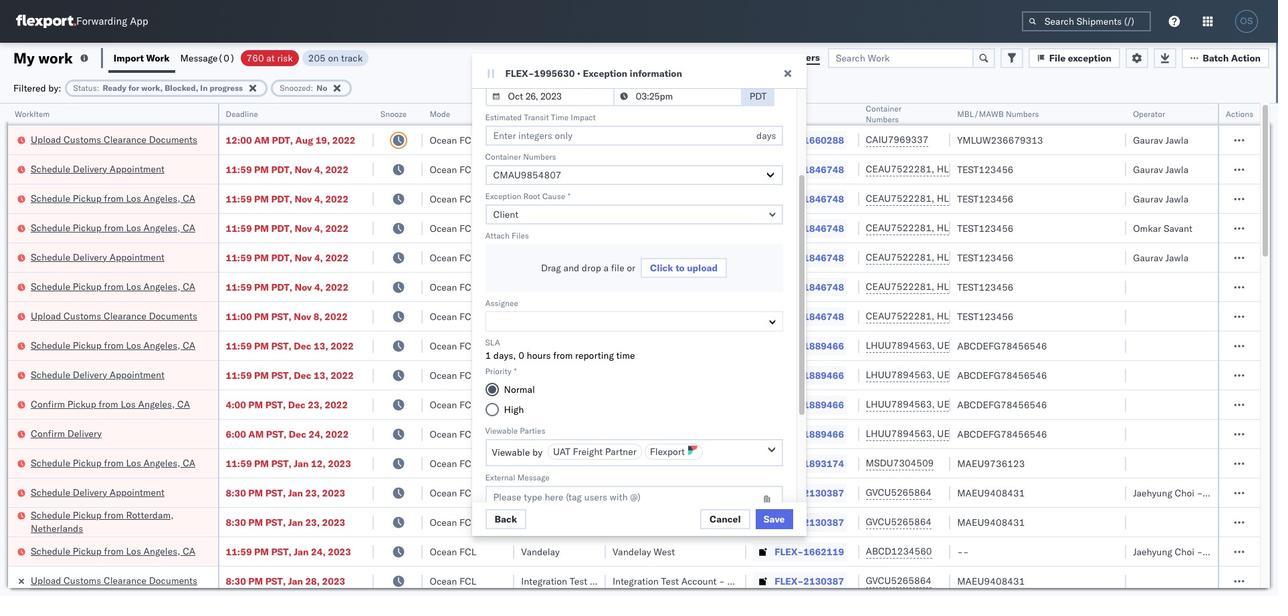 Task type: describe. For each thing, give the bounding box(es) containing it.
(0)
[[218, 52, 235, 64]]

6 schedule pickup from los angeles, ca button from the top
[[31, 545, 195, 560]]

appointment for schedule delivery appointment link related to 3rd schedule delivery appointment "button" from the bottom of the page
[[110, 251, 165, 263]]

13 fcl from the top
[[460, 487, 477, 499]]

2 vertical spatial 23,
[[305, 517, 320, 529]]

1 vertical spatial exception
[[485, 191, 521, 201]]

3 karl from the top
[[727, 576, 745, 588]]

freight
[[573, 446, 603, 458]]

205 on track
[[308, 52, 363, 64]]

2022 for first "upload customs clearance documents" link from the top
[[332, 134, 356, 146]]

6 schedule pickup from los angeles, ca from the top
[[31, 546, 195, 558]]

pickup for 3rd schedule pickup from los angeles, ca button from the bottom of the page
[[73, 339, 102, 352]]

information
[[630, 68, 682, 80]]

2 8:30 pm pst, jan 23, 2023 from the top
[[226, 517, 345, 529]]

0 horizontal spatial message
[[180, 52, 218, 64]]

2022 for third schedule pickup from los angeles, ca link from the top of the page
[[325, 281, 349, 293]]

deadline
[[226, 109, 258, 119]]

resize handle column header for consignee
[[731, 104, 747, 597]]

11:59 for 5th schedule pickup from los angeles, ca link from the bottom of the page
[[226, 222, 252, 234]]

estimated transit time impact
[[485, 112, 596, 122]]

schedule for schedule pickup from rotterdam, netherlands 'button'
[[31, 509, 70, 521]]

confirm delivery link
[[31, 427, 102, 440]]

1 schedule pickup from los angeles, ca from the top
[[31, 192, 195, 204]]

abcdefg78456546 for confirm pickup from los angeles, ca
[[957, 399, 1047, 411]]

Please type here (tag users with @) text field
[[485, 486, 783, 549]]

2 gvcu5265864 from the top
[[866, 516, 932, 528]]

12 ocean fcl from the top
[[430, 458, 477, 470]]

Client text field
[[485, 205, 783, 225]]

1 fcl from the top
[[460, 134, 477, 146]]

uat
[[553, 446, 570, 458]]

client name button
[[515, 106, 593, 120]]

2 schedule pickup from los angeles, ca link from the top
[[31, 221, 195, 234]]

3 integration test account - karl lagerfeld from the top
[[613, 576, 787, 588]]

caiu7969337
[[866, 134, 929, 146]]

at
[[266, 52, 275, 64]]

time
[[616, 350, 635, 362]]

6 ocean fcl from the top
[[430, 281, 477, 293]]

os button
[[1231, 6, 1262, 37]]

viewable for viewable parties
[[485, 426, 518, 436]]

jan left 28,
[[288, 576, 303, 588]]

work,
[[141, 83, 163, 93]]

resize handle column header for flex id
[[843, 104, 859, 597]]

9 ocean fcl from the top
[[430, 370, 477, 382]]

2 11:59 pm pdt, nov 4, 2022 from the top
[[226, 193, 349, 205]]

jaehyung choi - test origin agent
[[1133, 487, 1278, 499]]

4 lhuu7894563, from the top
[[866, 428, 935, 440]]

3 8:30 from the top
[[226, 576, 246, 588]]

sla 1 days, 0 hours from reporting time
[[485, 338, 635, 362]]

1 upload customs clearance documents from the top
[[31, 133, 197, 145]]

0 horizontal spatial numbers
[[523, 152, 556, 162]]

test123456 for third schedule pickup from los angeles, ca link from the top of the page
[[957, 281, 1014, 293]]

16 fcl from the top
[[460, 576, 477, 588]]

by:
[[48, 82, 61, 94]]

1 hlxu6269489, from the top
[[937, 163, 1005, 175]]

app
[[130, 15, 148, 28]]

6 ceau7522281, from the top
[[866, 310, 935, 322]]

drag
[[541, 262, 561, 274]]

11:59 for 3rd schedule pickup from los angeles, ca link from the bottom
[[226, 340, 252, 352]]

2022 for 5th schedule pickup from los angeles, ca link from the bottom of the page
[[325, 222, 349, 234]]

pst, down 11:59 pm pst, jan 24, 2023
[[265, 576, 286, 588]]

10 ocean fcl from the top
[[430, 399, 477, 411]]

abcdefg78456546 for schedule delivery appointment
[[957, 370, 1047, 382]]

6 hlxu8034992 from the top
[[1008, 310, 1073, 322]]

cmau9854807
[[493, 169, 562, 181]]

2022 for confirm pickup from los angeles, ca link
[[325, 399, 348, 411]]

pst, left 8,
[[271, 311, 292, 323]]

pst, up 4:00 pm pst, dec 23, 2022
[[271, 370, 292, 382]]

3 flex-1846748 from the top
[[775, 222, 844, 234]]

5 schedule pickup from los angeles, ca link from the top
[[31, 457, 195, 470]]

or
[[627, 262, 636, 274]]

1 hlxu8034992 from the top
[[1008, 163, 1073, 175]]

1 lagerfeld from the top
[[747, 487, 787, 499]]

ca for 5th schedule pickup from los angeles, ca link from the bottom of the page
[[183, 222, 195, 234]]

operator
[[1133, 109, 1165, 119]]

2 11:59 from the top
[[226, 193, 252, 205]]

1662119
[[804, 546, 844, 558]]

dec for schedule pickup from los angeles, ca
[[294, 340, 311, 352]]

high
[[504, 404, 524, 416]]

760 at risk
[[247, 52, 293, 64]]

11:59 pm pst, jan 12, 2023
[[226, 458, 351, 470]]

13, for schedule pickup from los angeles, ca
[[314, 340, 328, 352]]

ca for confirm pickup from los angeles, ca link
[[177, 398, 190, 410]]

8:30 pm pst, jan 28, 2023
[[226, 576, 345, 588]]

flex-1893174
[[775, 458, 844, 470]]

schedule pickup from rotterdam, netherlands link
[[31, 509, 200, 535]]

os
[[1240, 16, 1253, 26]]

angeles, for confirm pickup from los angeles, ca link
[[138, 398, 175, 410]]

uetu5238478 for confirm pickup from los angeles, ca
[[937, 399, 1003, 411]]

cause
[[542, 191, 565, 201]]

2 flex-1846748 from the top
[[775, 193, 844, 205]]

16 ocean fcl from the top
[[430, 576, 477, 588]]

3 fcl from the top
[[460, 193, 477, 205]]

0 horizontal spatial container
[[485, 152, 521, 162]]

sla
[[485, 338, 500, 348]]

6:00 am pst, dec 24, 2022
[[226, 428, 349, 440]]

2 schedule pickup from los angeles, ca button from the top
[[31, 221, 195, 236]]

5 schedule pickup from los angeles, ca from the top
[[31, 457, 195, 469]]

1 schedule delivery appointment button from the top
[[31, 162, 165, 177]]

1 integration test account - karl lagerfeld from the top
[[613, 487, 787, 499]]

pst, down 11:59 pm pst, jan 12, 2023
[[265, 487, 286, 499]]

forwarding app link
[[16, 15, 148, 28]]

confirm pickup from los angeles, ca link
[[31, 398, 190, 411]]

resize handle column header for mbl/mawb numbers
[[1110, 104, 1127, 597]]

4 ocean fcl from the top
[[430, 222, 477, 234]]

confirm for confirm pickup from los angeles, ca
[[31, 398, 65, 410]]

4 gaurav jawla from the top
[[1133, 252, 1189, 264]]

appointment for schedule delivery appointment link related to first schedule delivery appointment "button"
[[110, 163, 165, 175]]

8 ocean fcl from the top
[[430, 340, 477, 352]]

4, for third schedule pickup from los angeles, ca link from the top of the page
[[314, 281, 323, 293]]

schedule for 3rd schedule pickup from los angeles, ca button from the bottom of the page
[[31, 339, 70, 352]]

pst, down 11:00 pm pst, nov 8, 2022
[[271, 340, 292, 352]]

2 flex-2130387 from the top
[[775, 517, 844, 529]]

1889466 for confirm pickup from los angeles, ca
[[804, 399, 844, 411]]

client name
[[521, 109, 566, 119]]

4 abcdefg78456546 from the top
[[957, 428, 1047, 440]]

flexport demo consignee for bookings
[[521, 458, 631, 470]]

4 gaurav from the top
[[1133, 252, 1163, 264]]

file
[[611, 262, 625, 274]]

: for status
[[97, 83, 99, 93]]

11:59 pm pst, jan 24, 2023
[[226, 546, 351, 558]]

2 gaurav from the top
[[1133, 164, 1163, 176]]

lhuu7894563, uetu5238478 for confirm pickup from los angeles, ca
[[866, 399, 1003, 411]]

3 ocean fcl from the top
[[430, 193, 477, 205]]

cancel
[[710, 514, 741, 526]]

appointment for schedule delivery appointment link for 1st schedule delivery appointment "button" from the bottom of the page
[[110, 487, 165, 499]]

11:59 for fifth schedule pickup from los angeles, ca link from the top
[[226, 458, 252, 470]]

1 horizontal spatial *
[[568, 191, 571, 201]]

from inside the sla 1 days, 0 hours from reporting time
[[553, 350, 573, 362]]

5 hlxu8034992 from the top
[[1008, 281, 1073, 293]]

1660288
[[804, 134, 844, 146]]

resize handle column header for mode
[[498, 104, 515, 597]]

13 ocean fcl from the top
[[430, 487, 477, 499]]

2 integration test account - karl lagerfeld from the top
[[613, 517, 787, 529]]

3 1846748 from the top
[[804, 222, 844, 234]]

nov for schedule delivery appointment link related to 3rd schedule delivery appointment "button" from the bottom of the page
[[295, 252, 312, 264]]

1 gaurav jawla from the top
[[1133, 134, 1189, 146]]

1 flex-2130387 from the top
[[775, 487, 844, 499]]

1 8:30 pm pst, jan 23, 2023 from the top
[[226, 487, 345, 499]]

2 test123456 from the top
[[957, 193, 1014, 205]]

nov for 5th schedule pickup from los angeles, ca link from the bottom of the page
[[295, 222, 312, 234]]

test123456 for schedule delivery appointment link related to 3rd schedule delivery appointment "button" from the bottom of the page
[[957, 252, 1014, 264]]

1 ocean fcl from the top
[[430, 134, 477, 146]]

batch action
[[1203, 52, 1261, 64]]

jan up 11:59 pm pst, jan 24, 2023
[[288, 517, 303, 529]]

1
[[485, 350, 491, 362]]

24, for 2022
[[309, 428, 323, 440]]

6:00
[[226, 428, 246, 440]]

angeles, for 3rd schedule pickup from los angeles, ca link from the bottom
[[144, 339, 180, 352]]

root
[[523, 191, 540, 201]]

upload
[[687, 262, 718, 274]]

mode
[[430, 109, 450, 119]]

2023 right '12,'
[[328, 458, 351, 470]]

reporting
[[575, 350, 614, 362]]

3 resize handle column header from the left
[[407, 104, 423, 597]]

2 customs from the top
[[64, 310, 101, 322]]

aug
[[295, 134, 313, 146]]

mode button
[[423, 106, 501, 120]]

reset to default filters button
[[712, 48, 828, 68]]

forwarding
[[76, 15, 127, 28]]

Search Shipments (/) text field
[[1022, 11, 1151, 31]]

resize handle column header for deadline
[[358, 104, 374, 597]]

flex
[[753, 109, 768, 119]]

rotterdam,
[[126, 509, 174, 521]]

3 schedule pickup from los angeles, ca from the top
[[31, 281, 195, 293]]

netherlands
[[31, 523, 83, 535]]

progress
[[210, 83, 243, 93]]

4 fcl from the top
[[460, 222, 477, 234]]

ymluw236679313
[[957, 134, 1043, 146]]

11 fcl from the top
[[460, 428, 477, 440]]

2 account from the top
[[681, 517, 717, 529]]

2023 down '12,'
[[322, 487, 345, 499]]

4, for 5th schedule pickup from los angeles, ca link from the bottom of the page
[[314, 222, 323, 234]]

7 ocean fcl from the top
[[430, 311, 477, 323]]

ca for fifth schedule pickup from los angeles, ca link from the top
[[183, 457, 195, 469]]

import work
[[114, 52, 170, 64]]

6 fcl from the top
[[460, 281, 477, 293]]

pst, up the 8:30 pm pst, jan 28, 2023
[[271, 546, 292, 558]]

1 ceau7522281, hlxu6269489, hlxu8034992 from the top
[[866, 163, 1073, 175]]

14 fcl from the top
[[460, 517, 477, 529]]

numbers for container numbers button
[[866, 114, 899, 124]]

5 schedule pickup from los angeles, ca button from the top
[[31, 457, 195, 471]]

viewable for viewable by
[[492, 447, 530, 459]]

normal
[[504, 384, 535, 396]]

assignee
[[485, 298, 518, 308]]

for
[[128, 83, 139, 93]]

flexport for bookings
[[521, 458, 556, 470]]

angeles, for 5th schedule pickup from los angeles, ca link from the bottom of the page
[[144, 222, 180, 234]]

2 ceau7522281, hlxu6269489, hlxu8034992 from the top
[[866, 193, 1073, 205]]

4 hlxu6269489, from the top
[[937, 252, 1005, 264]]

ca for third schedule pickup from los angeles, ca link from the top of the page
[[183, 281, 195, 293]]

test123456 for 5th schedule pickup from los angeles, ca link from the bottom of the page
[[957, 222, 1014, 234]]

flex id button
[[747, 106, 846, 120]]

24, for 2023
[[311, 546, 326, 558]]

savant
[[1164, 222, 1193, 234]]

attach
[[485, 231, 510, 241]]

205
[[308, 52, 326, 64]]

2022 for schedule delivery appointment link associated with 2nd schedule delivery appointment "button" from the bottom of the page
[[331, 370, 354, 382]]

import work button
[[108, 43, 175, 73]]

drop
[[582, 262, 601, 274]]

filters
[[793, 52, 820, 64]]

flex-1662119
[[775, 546, 844, 558]]

2022 for schedule delivery appointment link related to 3rd schedule delivery appointment "button" from the bottom of the page
[[325, 252, 349, 264]]

schedule delivery appointment link for first schedule delivery appointment "button"
[[31, 162, 165, 176]]

11:59 pm pst, dec 13, 2022 for schedule delivery appointment
[[226, 370, 354, 382]]

1 customs from the top
[[64, 133, 101, 145]]

pickup for 6th schedule pickup from los angeles, ca button from the top of the page
[[73, 546, 102, 558]]

status
[[73, 83, 97, 93]]

from inside button
[[99, 398, 118, 410]]

1 1846748 from the top
[[804, 164, 844, 176]]

3 hlxu8034992 from the top
[[1008, 222, 1073, 234]]

abcd1234560
[[866, 546, 932, 558]]

Search Work text field
[[828, 48, 974, 68]]

dec for confirm pickup from los angeles, ca
[[288, 399, 306, 411]]

3 upload customs clearance documents link from the top
[[31, 574, 197, 588]]

9 fcl from the top
[[460, 370, 477, 382]]

click
[[650, 262, 673, 274]]

schedule pickup from rotterdam, netherlands
[[31, 509, 174, 535]]

1 upload customs clearance documents link from the top
[[31, 133, 197, 146]]

2 jawla from the top
[[1166, 164, 1189, 176]]

4, for schedule delivery appointment link related to 3rd schedule delivery appointment "button" from the bottom of the page
[[314, 252, 323, 264]]

bookings
[[613, 458, 652, 470]]

lhuu7894563, for schedule pickup from los angeles, ca
[[866, 340, 935, 352]]

3 maeu9408431 from the top
[[957, 576, 1025, 588]]

pst, down 4:00 pm pst, dec 23, 2022
[[266, 428, 287, 440]]

from inside schedule pickup from rotterdam, netherlands
[[104, 509, 124, 521]]

vandelay for vandelay
[[521, 546, 560, 558]]

angeles, for fifth schedule pickup from los angeles, ca link from the top
[[144, 457, 180, 469]]

2022 for schedule delivery appointment link related to first schedule delivery appointment "button"
[[325, 164, 349, 176]]

8 fcl from the top
[[460, 340, 477, 352]]

2 gaurav jawla from the top
[[1133, 164, 1189, 176]]

3 jawla from the top
[[1166, 193, 1189, 205]]

schedule for 6th schedule pickup from los angeles, ca button from the top of the page
[[31, 546, 70, 558]]

5 ceau7522281, hlxu6269489, hlxu8034992 from the top
[[866, 281, 1073, 293]]

4 schedule delivery appointment button from the top
[[31, 486, 165, 501]]

-- : -- -- text field
[[613, 86, 742, 106]]

2 upload customs clearance documents from the top
[[31, 310, 197, 322]]

vandelay for vandelay west
[[613, 546, 651, 558]]

3 customs from the top
[[64, 575, 101, 587]]

6 ceau7522281, hlxu6269489, hlxu8034992 from the top
[[866, 310, 1073, 322]]

consignee button
[[606, 106, 733, 120]]

filtered
[[13, 82, 46, 94]]

12,
[[311, 458, 326, 470]]

drag and drop a file or
[[541, 262, 636, 274]]

1 upload customs clearance documents button from the top
[[31, 133, 197, 147]]

19,
[[315, 134, 330, 146]]

3 upload customs clearance documents from the top
[[31, 575, 197, 587]]

1 schedule pickup from los angeles, ca link from the top
[[31, 192, 195, 205]]

11:59 for schedule delivery appointment link related to first schedule delivery appointment "button"
[[226, 164, 252, 176]]

hours
[[527, 350, 551, 362]]

name
[[545, 109, 566, 119]]

2 ocean fcl from the top
[[430, 164, 477, 176]]

reset
[[720, 52, 745, 64]]

4 1846748 from the top
[[804, 252, 844, 264]]

11:59 pm pst, dec 13, 2022 for schedule pickup from los angeles, ca
[[226, 340, 354, 352]]

2 ceau7522281, from the top
[[866, 193, 935, 205]]



Task type: vqa. For each thing, say whether or not it's contained in the screenshot.
the middle 'Netherlands'
no



Task type: locate. For each thing, give the bounding box(es) containing it.
8 resize handle column header from the left
[[935, 104, 951, 597]]

my
[[13, 48, 35, 67]]

demo down time
[[559, 134, 583, 146]]

forwarding app
[[76, 15, 148, 28]]

container up cmau9854807
[[485, 152, 521, 162]]

2022
[[332, 134, 356, 146], [325, 164, 349, 176], [325, 193, 349, 205], [325, 222, 349, 234], [325, 252, 349, 264], [325, 281, 349, 293], [325, 311, 348, 323], [331, 340, 354, 352], [331, 370, 354, 382], [325, 399, 348, 411], [326, 428, 349, 440]]

3 test123456 from the top
[[957, 222, 1014, 234]]

1 lhuu7894563, uetu5238478 from the top
[[866, 340, 1003, 352]]

1 appointment from the top
[[110, 163, 165, 175]]

Enter integers only number field
[[485, 126, 783, 146]]

viewable by
[[492, 447, 542, 459]]

1 abcdefg78456546 from the top
[[957, 340, 1047, 352]]

0 vertical spatial *
[[568, 191, 571, 201]]

2 vertical spatial karl
[[727, 576, 745, 588]]

4 ceau7522281, from the top
[[866, 252, 935, 264]]

schedule for first schedule pickup from los angeles, ca button
[[31, 192, 70, 204]]

account
[[681, 487, 717, 499], [681, 517, 717, 529], [681, 576, 717, 588]]

lagerfeld down "flex-1662119"
[[747, 576, 787, 588]]

13, up 4:00 pm pst, dec 23, 2022
[[314, 370, 328, 382]]

schedule delivery appointment link for 3rd schedule delivery appointment "button" from the bottom of the page
[[31, 251, 165, 264]]

MMM D, YYYY text field
[[485, 86, 614, 106]]

2 vertical spatial 8:30
[[226, 576, 246, 588]]

to inside button
[[747, 52, 756, 64]]

gaurav jawla
[[1133, 134, 1189, 146], [1133, 164, 1189, 176], [1133, 193, 1189, 205], [1133, 252, 1189, 264]]

cancel button
[[700, 510, 750, 530]]

vandelay left the west
[[613, 546, 651, 558]]

2 vertical spatial upload customs clearance documents link
[[31, 574, 197, 588]]

dec up "6:00 am pst, dec 24, 2022"
[[288, 399, 306, 411]]

4 11:59 from the top
[[226, 252, 252, 264]]

container numbers inside button
[[866, 104, 902, 124]]

nov
[[295, 164, 312, 176], [295, 193, 312, 205], [295, 222, 312, 234], [295, 252, 312, 264], [295, 281, 312, 293], [294, 311, 311, 323]]

gvcu5265864 down abcd1234560
[[866, 575, 932, 587]]

1 vertical spatial upload
[[31, 310, 61, 322]]

3 hlxu6269489, from the top
[[937, 222, 1005, 234]]

2 lhuu7894563, from the top
[[866, 369, 935, 381]]

lagerfeld
[[747, 487, 787, 499], [747, 517, 787, 529], [747, 576, 787, 588]]

fcl
[[460, 134, 477, 146], [460, 164, 477, 176], [460, 193, 477, 205], [460, 222, 477, 234], [460, 252, 477, 264], [460, 281, 477, 293], [460, 311, 477, 323], [460, 340, 477, 352], [460, 370, 477, 382], [460, 399, 477, 411], [460, 428, 477, 440], [460, 458, 477, 470], [460, 487, 477, 499], [460, 517, 477, 529], [460, 546, 477, 558], [460, 576, 477, 588]]

ocean
[[430, 134, 457, 146], [430, 164, 457, 176], [550, 164, 578, 176], [642, 164, 669, 176], [430, 193, 457, 205], [550, 193, 578, 205], [642, 193, 669, 205], [430, 222, 457, 234], [550, 222, 578, 234], [642, 222, 669, 234], [430, 252, 457, 264], [550, 252, 578, 264], [642, 252, 669, 264], [430, 281, 457, 293], [550, 281, 578, 293], [642, 281, 669, 293], [430, 311, 457, 323], [550, 311, 578, 323], [642, 311, 669, 323], [430, 340, 457, 352], [550, 340, 578, 352], [642, 340, 669, 352], [430, 370, 457, 382], [550, 370, 578, 382], [430, 399, 457, 411], [550, 399, 578, 411], [430, 428, 457, 440], [550, 428, 578, 440], [642, 428, 669, 440], [430, 458, 457, 470], [430, 487, 457, 499], [430, 517, 457, 529], [430, 546, 457, 558], [430, 576, 457, 588]]

pickup for first schedule pickup from los angeles, ca button
[[73, 192, 102, 204]]

0 vertical spatial 8:30 pm pst, jan 23, 2023
[[226, 487, 345, 499]]

0 vertical spatial account
[[681, 487, 717, 499]]

0 vertical spatial clearance
[[104, 133, 147, 145]]

resize handle column header for client name
[[590, 104, 606, 597]]

save
[[764, 514, 785, 526]]

container up caiu7969337
[[866, 104, 902, 114]]

2 documents from the top
[[149, 310, 197, 322]]

integration down the bookings
[[613, 487, 659, 499]]

confirm for confirm delivery
[[31, 428, 65, 440]]

1 horizontal spatial container
[[866, 104, 902, 114]]

* right cause
[[568, 191, 571, 201]]

id
[[770, 109, 779, 119]]

integration up the vandelay west
[[613, 517, 659, 529]]

0 vertical spatial 23,
[[308, 399, 322, 411]]

1 test123456 from the top
[[957, 164, 1014, 176]]

0 vertical spatial to
[[747, 52, 756, 64]]

3 schedule pickup from los angeles, ca link from the top
[[31, 280, 195, 293]]

mbl/mawb
[[957, 109, 1004, 119]]

container numbers up caiu7969337
[[866, 104, 902, 124]]

exception left root
[[485, 191, 521, 201]]

dec up 11:59 pm pst, jan 12, 2023
[[289, 428, 306, 440]]

1 horizontal spatial --
[[957, 546, 969, 558]]

1 integration from the top
[[613, 487, 659, 499]]

11:00 pm pst, nov 8, 2022
[[226, 311, 348, 323]]

1 11:59 pm pdt, nov 4, 2022 from the top
[[226, 164, 349, 176]]

integration test account - karl lagerfeld up the west
[[613, 517, 787, 529]]

2130387 down 1662119
[[804, 576, 844, 588]]

numbers up caiu7969337
[[866, 114, 899, 124]]

pdt,
[[272, 134, 293, 146], [271, 164, 292, 176], [271, 193, 292, 205], [271, 222, 292, 234], [271, 252, 292, 264], [271, 281, 292, 293]]

2 flexport demo consignee from the top
[[521, 458, 631, 470]]

1 documents from the top
[[149, 133, 197, 145]]

consignee inside button
[[613, 109, 651, 119]]

2 demo from the top
[[559, 458, 583, 470]]

file exception
[[1049, 52, 1112, 64]]

deadline button
[[219, 106, 360, 120]]

2 vertical spatial 2130387
[[804, 576, 844, 588]]

1 horizontal spatial :
[[311, 83, 313, 93]]

viewable down high
[[485, 426, 518, 436]]

appointment
[[110, 163, 165, 175], [110, 251, 165, 263], [110, 369, 165, 381], [110, 487, 165, 499]]

23, for confirm pickup from los angeles, ca
[[308, 399, 322, 411]]

upload customs clearance documents link
[[31, 133, 197, 146], [31, 309, 197, 323], [31, 574, 197, 588]]

2 vertical spatial documents
[[149, 575, 197, 587]]

jan
[[294, 458, 309, 470], [288, 487, 303, 499], [288, 517, 303, 529], [294, 546, 309, 558], [288, 576, 303, 588]]

11 schedule from the top
[[31, 546, 70, 558]]

pickup for schedule pickup from rotterdam, netherlands 'button'
[[73, 509, 102, 521]]

11:59 for schedule delivery appointment link related to 3rd schedule delivery appointment "button" from the bottom of the page
[[226, 252, 252, 264]]

2 upload customs clearance documents link from the top
[[31, 309, 197, 323]]

choi
[[1175, 487, 1195, 499]]

0 vertical spatial --
[[613, 134, 624, 146]]

11:59 pm pdt, nov 4, 2022 for third schedule pickup from los angeles, ca link from the top of the page
[[226, 281, 349, 293]]

numbers up cmau9854807
[[523, 152, 556, 162]]

: for snoozed
[[311, 83, 313, 93]]

flex-1889466 for confirm pickup from los angeles, ca
[[775, 399, 844, 411]]

container numbers up cmau9854807
[[485, 152, 556, 162]]

uat freight partner button
[[548, 444, 642, 460]]

2 1889466 from the top
[[804, 370, 844, 382]]

1 vertical spatial 11:59 pm pst, dec 13, 2022
[[226, 370, 354, 382]]

demo right by
[[559, 458, 583, 470]]

delivery inside button
[[67, 428, 102, 440]]

2 vertical spatial lagerfeld
[[747, 576, 787, 588]]

9 schedule from the top
[[31, 487, 70, 499]]

work
[[38, 48, 73, 67]]

2023 right 28,
[[322, 576, 345, 588]]

flexport demo consignee for -
[[521, 134, 631, 146]]

back button
[[485, 510, 527, 530]]

ca for 3rd schedule pickup from los angeles, ca link from the bottom
[[183, 339, 195, 352]]

5 11:59 pm pdt, nov 4, 2022 from the top
[[226, 281, 349, 293]]

nov for third schedule pickup from los angeles, ca link from the top of the page
[[295, 281, 312, 293]]

1 vertical spatial --
[[957, 546, 969, 558]]

0 vertical spatial upload customs clearance documents
[[31, 133, 197, 145]]

0 vertical spatial documents
[[149, 133, 197, 145]]

gvcu5265864 up abcd1234560
[[866, 516, 932, 528]]

8:30 down the 6:00
[[226, 487, 246, 499]]

angeles, inside button
[[138, 398, 175, 410]]

2 vertical spatial upload customs clearance documents
[[31, 575, 197, 587]]

2 vertical spatial integration test account - karl lagerfeld
[[613, 576, 787, 588]]

3 documents from the top
[[149, 575, 197, 587]]

lhuu7894563,
[[866, 340, 935, 352], [866, 369, 935, 381], [866, 399, 935, 411], [866, 428, 935, 440]]

message down by
[[518, 473, 550, 483]]

0 vertical spatial am
[[254, 134, 270, 146]]

1 vertical spatial to
[[676, 262, 685, 274]]

0 vertical spatial upload customs clearance documents button
[[31, 133, 197, 147]]

customs
[[64, 133, 101, 145], [64, 310, 101, 322], [64, 575, 101, 587]]

4,
[[314, 164, 323, 176], [314, 193, 323, 205], [314, 222, 323, 234], [314, 252, 323, 264], [314, 281, 323, 293]]

flex-2130387
[[775, 487, 844, 499], [775, 517, 844, 529], [775, 576, 844, 588]]

ceau7522281, for schedule delivery appointment link related to 3rd schedule delivery appointment "button" from the bottom of the page
[[866, 252, 935, 264]]

0 vertical spatial lagerfeld
[[747, 487, 787, 499]]

to for reset
[[747, 52, 756, 64]]

container inside button
[[866, 104, 902, 114]]

lhuu7894563, uetu5238478 for schedule pickup from los angeles, ca
[[866, 340, 1003, 352]]

0 vertical spatial upload customs clearance documents link
[[31, 133, 197, 146]]

0 vertical spatial customs
[[64, 133, 101, 145]]

am right 12:00
[[254, 134, 270, 146]]

1 vertical spatial *
[[514, 367, 517, 377]]

1889466 for schedule pickup from los angeles, ca
[[804, 340, 844, 352]]

0 horizontal spatial --
[[613, 134, 624, 146]]

abcdefg78456546 for schedule pickup from los angeles, ca
[[957, 340, 1047, 352]]

pst, up 11:59 pm pst, jan 24, 2023
[[265, 517, 286, 529]]

: left no
[[311, 83, 313, 93]]

13, for schedule delivery appointment
[[314, 370, 328, 382]]

ca inside button
[[177, 398, 190, 410]]

0 vertical spatial 13,
[[314, 340, 328, 352]]

pickup for 4th schedule pickup from los angeles, ca button from the bottom
[[73, 281, 102, 293]]

flexport button
[[645, 444, 703, 460]]

1 ceau7522281, from the top
[[866, 163, 935, 175]]

uetu5238478 for schedule pickup from los angeles, ca
[[937, 340, 1003, 352]]

6 schedule pickup from los angeles, ca link from the top
[[31, 545, 195, 558]]

2 integration from the top
[[613, 517, 659, 529]]

5 resize handle column header from the left
[[590, 104, 606, 597]]

0 vertical spatial confirm
[[31, 398, 65, 410]]

reset to default filters
[[720, 52, 820, 64]]

0 vertical spatial exception
[[583, 68, 627, 80]]

7 resize handle column header from the left
[[843, 104, 859, 597]]

5 fcl from the top
[[460, 252, 477, 264]]

1 vertical spatial clearance
[[104, 310, 147, 322]]

-- down the "consignee" button
[[613, 134, 624, 146]]

0 vertical spatial maeu9408431
[[957, 487, 1025, 499]]

numbers for the mbl/mawb numbers button
[[1006, 109, 1039, 119]]

1 8:30 from the top
[[226, 487, 246, 499]]

files
[[512, 231, 529, 241]]

2 horizontal spatial numbers
[[1006, 109, 1039, 119]]

ca for 1st schedule pickup from los angeles, ca link from the bottom of the page
[[183, 546, 195, 558]]

4:00 pm pst, dec 23, 2022
[[226, 399, 348, 411]]

to for click
[[676, 262, 685, 274]]

4 test123456 from the top
[[957, 252, 1014, 264]]

3 abcdefg78456546 from the top
[[957, 399, 1047, 411]]

2 clearance from the top
[[104, 310, 147, 322]]

schedule for fifth schedule pickup from los angeles, ca button from the bottom
[[31, 222, 70, 234]]

0 vertical spatial integration
[[613, 487, 659, 499]]

14 ocean fcl from the top
[[430, 517, 477, 529]]

24, up '12,'
[[309, 428, 323, 440]]

23, up "6:00 am pst, dec 24, 2022"
[[308, 399, 322, 411]]

2 vertical spatial customs
[[64, 575, 101, 587]]

2 1846748 from the top
[[804, 193, 844, 205]]

filtered by:
[[13, 82, 61, 94]]

2 vertical spatial gvcu5265864
[[866, 575, 932, 587]]

vandelay
[[521, 546, 560, 558], [613, 546, 651, 558]]

2023 up the 8:30 pm pst, jan 28, 2023
[[328, 546, 351, 558]]

0 horizontal spatial :
[[97, 83, 99, 93]]

0 horizontal spatial exception
[[485, 191, 521, 201]]

1 vertical spatial 2130387
[[804, 517, 844, 529]]

schedule inside schedule pickup from rotterdam, netherlands
[[31, 509, 70, 521]]

0 vertical spatial flex-2130387
[[775, 487, 844, 499]]

schedule delivery appointment link for 2nd schedule delivery appointment "button" from the bottom of the page
[[31, 368, 165, 382]]

2023
[[328, 458, 351, 470], [322, 487, 345, 499], [322, 517, 345, 529], [328, 546, 351, 558], [322, 576, 345, 588]]

jan down 11:59 pm pst, jan 12, 2023
[[288, 487, 303, 499]]

3 1889466 from the top
[[804, 399, 844, 411]]

exception right •
[[583, 68, 627, 80]]

abcdefg78456546
[[957, 340, 1047, 352], [957, 370, 1047, 382], [957, 399, 1047, 411], [957, 428, 1047, 440]]

pickup
[[73, 192, 102, 204], [73, 222, 102, 234], [73, 281, 102, 293], [73, 339, 102, 352], [67, 398, 96, 410], [73, 457, 102, 469], [73, 509, 102, 521], [73, 546, 102, 558]]

2130387 down 1893174
[[804, 487, 844, 499]]

1 vertical spatial 8:30
[[226, 517, 246, 529]]

dec down 11:00 pm pst, nov 8, 2022
[[294, 340, 311, 352]]

1 uetu5238478 from the top
[[937, 340, 1003, 352]]

pickup inside schedule pickup from rotterdam, netherlands
[[73, 509, 102, 521]]

integration test account - karl lagerfeld down the west
[[613, 576, 787, 588]]

1995630
[[534, 68, 575, 80]]

1 horizontal spatial container numbers
[[866, 104, 902, 124]]

agent
[[1254, 487, 1278, 499]]

8:30 pm pst, jan 23, 2023 down 11:59 pm pst, jan 12, 2023
[[226, 487, 345, 499]]

0 vertical spatial 24,
[[309, 428, 323, 440]]

schedule for first schedule delivery appointment "button"
[[31, 163, 70, 175]]

snoozed
[[280, 83, 311, 93]]

karl left save
[[727, 517, 745, 529]]

1 vertical spatial upload customs clearance documents button
[[31, 309, 197, 324]]

pickup inside button
[[67, 398, 96, 410]]

24,
[[309, 428, 323, 440], [311, 546, 326, 558]]

3 schedule delivery appointment button from the top
[[31, 368, 165, 383]]

schedule for 2nd schedule delivery appointment "button" from the bottom of the page
[[31, 369, 70, 381]]

11:00
[[226, 311, 252, 323]]

pickup for fifth schedule pickup from los angeles, ca button
[[73, 457, 102, 469]]

numbers inside button
[[866, 114, 899, 124]]

1 vertical spatial flexport demo consignee
[[521, 458, 631, 470]]

11:59 for schedule delivery appointment link associated with 2nd schedule delivery appointment "button" from the bottom of the page
[[226, 370, 252, 382]]

ceau7522281, for third schedule pickup from los angeles, ca link from the top of the page
[[866, 281, 935, 293]]

2 4, from the top
[[314, 193, 323, 205]]

am for pdt,
[[254, 134, 270, 146]]

1 schedule delivery appointment from the top
[[31, 163, 165, 175]]

0 vertical spatial demo
[[559, 134, 583, 146]]

1 vertical spatial integration test account - karl lagerfeld
[[613, 517, 787, 529]]

schedule
[[31, 163, 70, 175], [31, 192, 70, 204], [31, 222, 70, 234], [31, 251, 70, 263], [31, 281, 70, 293], [31, 339, 70, 352], [31, 369, 70, 381], [31, 457, 70, 469], [31, 487, 70, 499], [31, 509, 70, 521], [31, 546, 70, 558]]

demo for bookings
[[559, 458, 583, 470]]

1 vertical spatial flex-2130387
[[775, 517, 844, 529]]

no
[[317, 83, 327, 93]]

impact
[[571, 112, 596, 122]]

am
[[254, 134, 270, 146], [248, 428, 264, 440]]

to right reset
[[747, 52, 756, 64]]

0 vertical spatial flexport demo consignee
[[521, 134, 631, 146]]

delivery for 3rd schedule delivery appointment "button" from the bottom of the page
[[73, 251, 107, 263]]

3 ceau7522281, hlxu6269489, hlxu8034992 from the top
[[866, 222, 1073, 234]]

1 vertical spatial karl
[[727, 517, 745, 529]]

2 vertical spatial account
[[681, 576, 717, 588]]

13, down 8,
[[314, 340, 328, 352]]

los inside button
[[121, 398, 136, 410]]

1 vertical spatial viewable
[[492, 447, 530, 459]]

1 vertical spatial 8:30 pm pst, jan 23, 2023
[[226, 517, 345, 529]]

flex-2130387 down "flex-1662119"
[[775, 576, 844, 588]]

flex id
[[753, 109, 779, 119]]

2 vertical spatial integration
[[613, 576, 659, 588]]

message (0)
[[180, 52, 235, 64]]

0 vertical spatial viewable
[[485, 426, 518, 436]]

nov for schedule delivery appointment link related to first schedule delivery appointment "button"
[[295, 164, 312, 176]]

11:59 pm pdt, nov 4, 2022 for 5th schedule pickup from los angeles, ca link from the bottom of the page
[[226, 222, 349, 234]]

0 horizontal spatial *
[[514, 367, 517, 377]]

1 horizontal spatial exception
[[583, 68, 627, 80]]

gvcu5265864 down msdu7304509
[[866, 487, 932, 499]]

1 vertical spatial upload customs clearance documents link
[[31, 309, 197, 323]]

flexport for -
[[521, 134, 556, 146]]

flexport inside flexport button
[[650, 446, 685, 458]]

0 vertical spatial 11:59 pm pst, dec 13, 2022
[[226, 340, 354, 352]]

click to upload button
[[641, 258, 727, 278]]

2 upload from the top
[[31, 310, 61, 322]]

2 2130387 from the top
[[804, 517, 844, 529]]

viewable down viewable parties
[[492, 447, 530, 459]]

8:30 pm pst, jan 23, 2023 up 11:59 pm pst, jan 24, 2023
[[226, 517, 345, 529]]

0 vertical spatial integration test account - karl lagerfeld
[[613, 487, 787, 499]]

resize handle column header for container numbers
[[935, 104, 951, 597]]

confirm
[[31, 398, 65, 410], [31, 428, 65, 440]]

3 gaurav jawla from the top
[[1133, 193, 1189, 205]]

1 2130387 from the top
[[804, 487, 844, 499]]

gaurav
[[1133, 134, 1163, 146], [1133, 164, 1163, 176], [1133, 193, 1163, 205], [1133, 252, 1163, 264]]

2 vertical spatial maeu9408431
[[957, 576, 1025, 588]]

flex-2130387 up "flex-1662119"
[[775, 517, 844, 529]]

7 11:59 from the top
[[226, 370, 252, 382]]

schedule for 1st schedule delivery appointment "button" from the bottom of the page
[[31, 487, 70, 499]]

karl down cancel
[[727, 576, 745, 588]]

23, for schedule delivery appointment
[[305, 487, 320, 499]]

1 vertical spatial message
[[518, 473, 550, 483]]

numbers up ymluw236679313
[[1006, 109, 1039, 119]]

consignee
[[613, 109, 651, 119], [586, 134, 631, 146], [586, 458, 631, 470], [674, 458, 719, 470]]

test123456
[[957, 164, 1014, 176], [957, 193, 1014, 205], [957, 222, 1014, 234], [957, 252, 1014, 264], [957, 281, 1014, 293], [957, 311, 1014, 323]]

schedule delivery appointment link
[[31, 162, 165, 176], [31, 251, 165, 264], [31, 368, 165, 382], [31, 486, 165, 499]]

jan up 28,
[[294, 546, 309, 558]]

pst, down "6:00 am pst, dec 24, 2022"
[[271, 458, 292, 470]]

flex-1846748
[[775, 164, 844, 176], [775, 193, 844, 205], [775, 222, 844, 234], [775, 252, 844, 264], [775, 281, 844, 293], [775, 311, 844, 323]]

2130387 up 1662119
[[804, 517, 844, 529]]

am right the 6:00
[[248, 428, 264, 440]]

8:30 down 11:59 pm pst, jan 24, 2023
[[226, 576, 246, 588]]

2 vertical spatial flex-2130387
[[775, 576, 844, 588]]

flex-1662119 button
[[753, 543, 847, 562], [753, 543, 847, 562]]

1889466 for schedule delivery appointment
[[804, 370, 844, 382]]

11:59 pm pst, dec 13, 2022 down 11:00 pm pst, nov 8, 2022
[[226, 340, 354, 352]]

ready
[[103, 83, 126, 93]]

flexport up external message
[[521, 458, 556, 470]]

pst,
[[271, 311, 292, 323], [271, 340, 292, 352], [271, 370, 292, 382], [265, 399, 286, 411], [266, 428, 287, 440], [271, 458, 292, 470], [265, 487, 286, 499], [265, 517, 286, 529], [271, 546, 292, 558], [265, 576, 286, 588]]

dec for schedule delivery appointment
[[294, 370, 311, 382]]

numbers inside button
[[1006, 109, 1039, 119]]

integration down the vandelay west
[[613, 576, 659, 588]]

angeles, for 6th schedule pickup from los angeles, ca link from the bottom of the page
[[144, 192, 180, 204]]

delivery for 1st schedule delivery appointment "button" from the bottom of the page
[[73, 487, 107, 499]]

container numbers button
[[859, 101, 937, 125]]

4 flex-1889466 from the top
[[775, 428, 844, 440]]

0 vertical spatial gvcu5265864
[[866, 487, 932, 499]]

3 integration from the top
[[613, 576, 659, 588]]

confirm inside button
[[31, 428, 65, 440]]

11:59 pm pst, dec 13, 2022 up 4:00 pm pst, dec 23, 2022
[[226, 370, 354, 382]]

schedule for 3rd schedule delivery appointment "button" from the bottom of the page
[[31, 251, 70, 263]]

11 resize handle column header from the left
[[1244, 104, 1260, 597]]

vandelay down back button
[[521, 546, 560, 558]]

delivery for first schedule delivery appointment "button"
[[73, 163, 107, 175]]

23, up 11:59 pm pst, jan 24, 2023
[[305, 517, 320, 529]]

risk
[[277, 52, 293, 64]]

2 upload customs clearance documents button from the top
[[31, 309, 197, 324]]

2023 up 11:59 pm pst, jan 24, 2023
[[322, 517, 345, 529]]

ceau7522281, for 5th schedule pickup from los angeles, ca link from the bottom of the page
[[866, 222, 935, 234]]

1 horizontal spatial message
[[518, 473, 550, 483]]

confirm delivery
[[31, 428, 102, 440]]

28,
[[305, 576, 320, 588]]

maeu9736123
[[957, 458, 1025, 470]]

1 schedule delivery appointment link from the top
[[31, 162, 165, 176]]

1 gvcu5265864 from the top
[[866, 487, 932, 499]]

lhuu7894563, for schedule delivery appointment
[[866, 369, 935, 381]]

1 upload from the top
[[31, 133, 61, 145]]

2 : from the left
[[311, 83, 313, 93]]

2 vertical spatial upload
[[31, 575, 61, 587]]

0 horizontal spatial vandelay
[[521, 546, 560, 558]]

1 horizontal spatial vandelay
[[613, 546, 651, 558]]

2022 for 3rd schedule pickup from los angeles, ca link from the bottom
[[331, 340, 354, 352]]

24, up 28,
[[311, 546, 326, 558]]

omkar
[[1133, 222, 1161, 234]]

0 vertical spatial container
[[866, 104, 902, 114]]

documents
[[149, 133, 197, 145], [149, 310, 197, 322], [149, 575, 197, 587]]

1 vertical spatial documents
[[149, 310, 197, 322]]

blocked,
[[165, 83, 198, 93]]

lagerfeld right cancel
[[747, 517, 787, 529]]

flex-1889466 for schedule pickup from los angeles, ca
[[775, 340, 844, 352]]

pickup for the confirm pickup from los angeles, ca button
[[67, 398, 96, 410]]

1 vertical spatial customs
[[64, 310, 101, 322]]

schedule for 4th schedule pickup from los angeles, ca button from the bottom
[[31, 281, 70, 293]]

4 uetu5238478 from the top
[[937, 428, 1003, 440]]

flexport. image
[[16, 15, 76, 28]]

1 vertical spatial account
[[681, 517, 717, 529]]

9 11:59 from the top
[[226, 546, 252, 558]]

1 vertical spatial integration
[[613, 517, 659, 529]]

0 vertical spatial 2130387
[[804, 487, 844, 499]]

numbers
[[1006, 109, 1039, 119], [866, 114, 899, 124], [523, 152, 556, 162]]

1 vertical spatial 13,
[[314, 370, 328, 382]]

11:59 for third schedule pickup from los angeles, ca link from the top of the page
[[226, 281, 252, 293]]

flex-1660288 button
[[753, 131, 847, 150], [753, 131, 847, 150]]

snooze
[[381, 109, 407, 119]]

lagerfeld up 'save' button at bottom
[[747, 487, 787, 499]]

1 vertical spatial lagerfeld
[[747, 517, 787, 529]]

8:30 up 11:59 pm pst, jan 24, 2023
[[226, 517, 246, 529]]

3 uetu5238478 from the top
[[937, 399, 1003, 411]]

1 confirm from the top
[[31, 398, 65, 410]]

flex-
[[505, 68, 534, 80], [775, 134, 804, 146], [775, 164, 804, 176], [775, 193, 804, 205], [775, 222, 804, 234], [775, 252, 804, 264], [775, 281, 804, 293], [775, 311, 804, 323], [775, 340, 804, 352], [775, 370, 804, 382], [775, 399, 804, 411], [775, 428, 804, 440], [775, 458, 804, 470], [775, 487, 804, 499], [775, 517, 804, 529], [775, 546, 804, 558], [775, 576, 804, 588]]

demo for -
[[559, 134, 583, 146]]

am for pst,
[[248, 428, 264, 440]]

1 karl from the top
[[727, 487, 745, 499]]

confirm inside button
[[31, 398, 65, 410]]

1 vertical spatial 24,
[[311, 546, 326, 558]]

transit
[[524, 112, 549, 122]]

flex-2130387 down flex-1893174
[[775, 487, 844, 499]]

angeles, for 1st schedule pickup from los angeles, ca link from the bottom of the page
[[144, 546, 180, 558]]

4, for schedule delivery appointment link related to first schedule delivery appointment "button"
[[314, 164, 323, 176]]

23, down '12,'
[[305, 487, 320, 499]]

resize handle column header
[[202, 104, 218, 597], [358, 104, 374, 597], [407, 104, 423, 597], [498, 104, 515, 597], [590, 104, 606, 597], [731, 104, 747, 597], [843, 104, 859, 597], [935, 104, 951, 597], [1110, 104, 1127, 597], [1202, 104, 1218, 597], [1244, 104, 1260, 597]]

2 karl from the top
[[727, 517, 745, 529]]

-- right abcd1234560
[[957, 546, 969, 558]]

default
[[759, 52, 791, 64]]

0 vertical spatial message
[[180, 52, 218, 64]]

1 clearance from the top
[[104, 133, 147, 145]]

integration test account - karl lagerfeld up cancel button
[[613, 487, 787, 499]]

1 schedule pickup from los angeles, ca button from the top
[[31, 192, 195, 206]]

11:59 pm pdt, nov 4, 2022 for schedule delivery appointment link related to 3rd schedule delivery appointment "button" from the bottom of the page
[[226, 252, 349, 264]]

maeu9408431
[[957, 487, 1025, 499], [957, 517, 1025, 529], [957, 576, 1025, 588]]

8,
[[314, 311, 322, 323]]

to inside button
[[676, 262, 685, 274]]

schedule delivery appointment
[[31, 163, 165, 175], [31, 251, 165, 263], [31, 369, 165, 381], [31, 487, 165, 499]]

in
[[200, 83, 208, 93]]

4 jawla from the top
[[1166, 252, 1189, 264]]

message
[[180, 52, 218, 64], [518, 473, 550, 483]]

dec up 4:00 pm pst, dec 23, 2022
[[294, 370, 311, 382]]

ceau7522281, for schedule delivery appointment link related to first schedule delivery appointment "button"
[[866, 163, 935, 175]]

resize handle column header for workitem
[[202, 104, 218, 597]]

1 resize handle column header from the left
[[202, 104, 218, 597]]

0 horizontal spatial to
[[676, 262, 685, 274]]

1 vertical spatial container numbers
[[485, 152, 556, 162]]

external
[[485, 473, 515, 483]]

: left ready on the top left
[[97, 83, 99, 93]]

pst, up "6:00 am pst, dec 24, 2022"
[[265, 399, 286, 411]]

my work
[[13, 48, 73, 67]]

message up in
[[180, 52, 218, 64]]

upload customs clearance documents
[[31, 133, 197, 145], [31, 310, 197, 322], [31, 575, 197, 587]]

flexport right 'partner'
[[650, 446, 685, 458]]

11:59 pm pdt, nov 4, 2022 for schedule delivery appointment link related to first schedule delivery appointment "button"
[[226, 164, 349, 176]]

schedule for fifth schedule pickup from los angeles, ca button
[[31, 457, 70, 469]]

4 schedule delivery appointment from the top
[[31, 487, 165, 499]]

omkar savant
[[1133, 222, 1193, 234]]

1 vertical spatial am
[[248, 428, 264, 440]]

* right the priority
[[514, 367, 517, 377]]

file exception button
[[1029, 48, 1121, 68], [1029, 48, 1121, 68]]

2 fcl from the top
[[460, 164, 477, 176]]

upload
[[31, 133, 61, 145], [31, 310, 61, 322], [31, 575, 61, 587]]

2 vertical spatial clearance
[[104, 575, 147, 587]]

2 uetu5238478 from the top
[[937, 369, 1003, 381]]

jan left '12,'
[[294, 458, 309, 470]]

1 vertical spatial upload customs clearance documents
[[31, 310, 197, 322]]

0 horizontal spatial container numbers
[[485, 152, 556, 162]]

6 hlxu6269489, from the top
[[937, 310, 1005, 322]]

2 abcdefg78456546 from the top
[[957, 370, 1047, 382]]

lhuu7894563, uetu5238478 for schedule delivery appointment
[[866, 369, 1003, 381]]

2 schedule from the top
[[31, 192, 70, 204]]

1 vertical spatial maeu9408431
[[957, 517, 1025, 529]]

flexport down estimated transit time impact
[[521, 134, 556, 146]]

1 horizontal spatial to
[[747, 52, 756, 64]]

1 vertical spatial gvcu5265864
[[866, 516, 932, 528]]

pdt
[[750, 90, 767, 102]]

2 vandelay from the left
[[613, 546, 651, 558]]

0 vertical spatial upload
[[31, 133, 61, 145]]

1 vertical spatial 23,
[[305, 487, 320, 499]]

6 1846748 from the top
[[804, 311, 844, 323]]

appointment for schedule delivery appointment link associated with 2nd schedule delivery appointment "button" from the bottom of the page
[[110, 369, 165, 381]]

2 hlxu6269489, from the top
[[937, 193, 1005, 205]]

karl up cancel button
[[727, 487, 745, 499]]

1 4, from the top
[[314, 164, 323, 176]]

2 schedule pickup from los angeles, ca from the top
[[31, 222, 195, 234]]

dec
[[294, 340, 311, 352], [294, 370, 311, 382], [288, 399, 306, 411], [289, 428, 306, 440]]

3 lhuu7894563, from the top
[[866, 399, 935, 411]]

to right click
[[676, 262, 685, 274]]

1 account from the top
[[681, 487, 717, 499]]

1 maeu9408431 from the top
[[957, 487, 1025, 499]]

0 vertical spatial 8:30
[[226, 487, 246, 499]]

11 ocean fcl from the top
[[430, 428, 477, 440]]

test123456 for schedule delivery appointment link related to first schedule delivery appointment "button"
[[957, 164, 1014, 176]]



